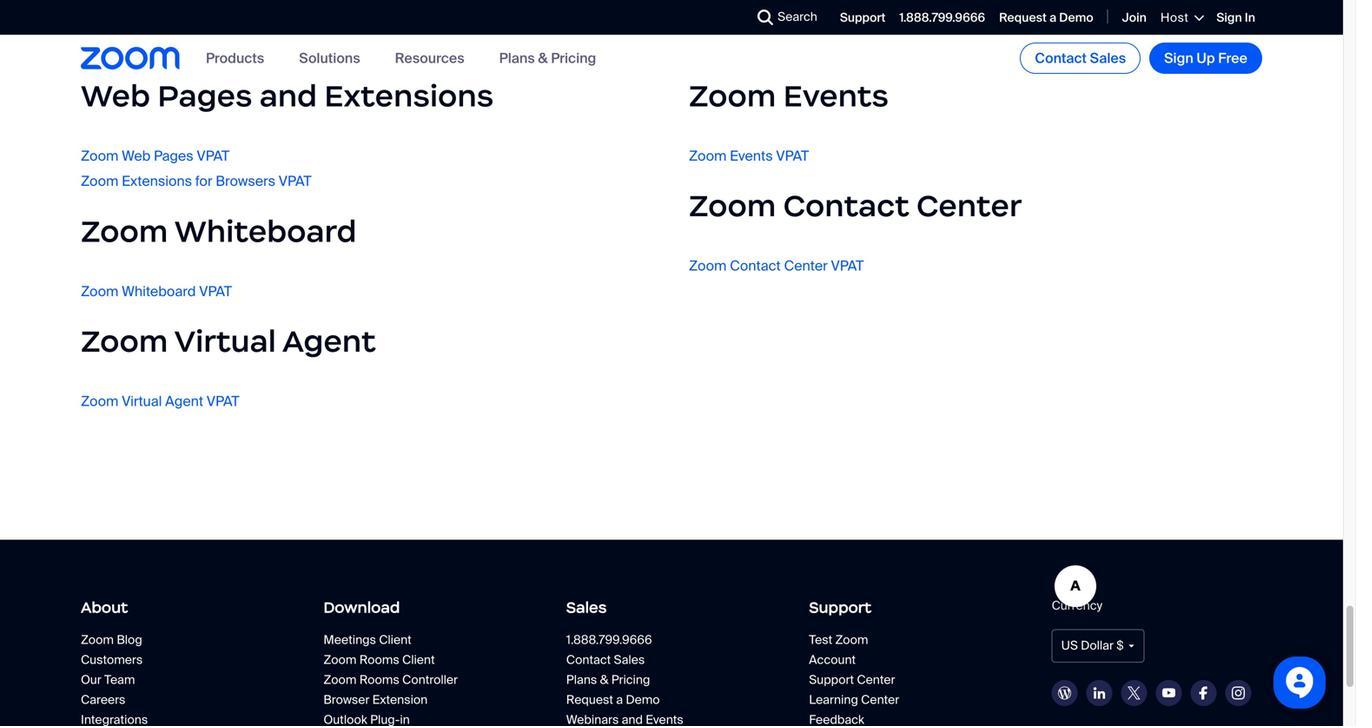 Task type: vqa. For each thing, say whether or not it's contained in the screenshot.
ACCOUNT
yes



Task type: locate. For each thing, give the bounding box(es) containing it.
1.888.799.9666 inside 1.888.799.9666 contact sales plans & pricing request a demo
[[566, 632, 652, 648]]

0 horizontal spatial sign
[[1165, 49, 1194, 67]]

in
[[764, 11, 775, 29], [764, 36, 775, 55]]

1.888.799.9666 link up the windows at right
[[900, 10, 986, 26]]

2 plug- from the top
[[730, 36, 764, 55]]

1 vertical spatial events
[[730, 147, 773, 165]]

web down zoom logo
[[81, 77, 150, 115]]

1 vertical spatial request a demo link
[[566, 692, 732, 708]]

in left search
[[764, 11, 775, 29]]

1 vertical spatial microsoft
[[799, 36, 859, 55]]

events
[[783, 77, 889, 115], [730, 147, 773, 165]]

virtual for zoom virtual agent vpat
[[122, 392, 162, 411]]

sign for sign in
[[1217, 10, 1242, 26]]

contact sales link
[[1020, 43, 1141, 74], [566, 652, 732, 668]]

1 vertical spatial agent
[[165, 392, 203, 411]]

1.888.799.9666 for 1.888.799.9666 contact sales plans & pricing request a demo
[[566, 632, 652, 648]]

rooms left conference
[[122, 36, 167, 55]]

agent for zoom virtual agent
[[282, 323, 376, 360]]

1 horizontal spatial virtual
[[174, 323, 276, 360]]

1.888.799.9666 down sales link
[[566, 632, 652, 648]]

contact
[[1035, 49, 1087, 67], [783, 187, 910, 225], [730, 257, 781, 275], [566, 652, 611, 668]]

0 vertical spatial plug-
[[730, 11, 764, 29]]

1 vertical spatial 1.888.799.9666 link
[[566, 632, 777, 648]]

contact sales link down request a demo
[[1020, 43, 1141, 74]]

0 vertical spatial demo
[[1060, 10, 1094, 26]]

1 horizontal spatial sign
[[1217, 10, 1242, 26]]

0 vertical spatial sign
[[1217, 10, 1242, 26]]

contact inside 1.888.799.9666 contact sales plans & pricing request a demo
[[566, 652, 611, 668]]

1 horizontal spatial contact sales link
[[1020, 43, 1141, 74]]

vpat right macos
[[987, 11, 1020, 29]]

agent
[[282, 323, 376, 360], [165, 392, 203, 411]]

sales inside 1.888.799.9666 contact sales plans & pricing request a demo
[[614, 652, 645, 668]]

0 vertical spatial sales
[[1090, 49, 1126, 67]]

zoom blog customers our team careers
[[81, 632, 143, 708]]

zoom plug-in for microsoft outlook for windows vpat
[[689, 36, 1030, 55]]

1 vertical spatial contact sales link
[[566, 652, 732, 668]]

zoom plug-in for microsoft outlook for macos vpat
[[689, 11, 1020, 29]]

zoom for zoom events vpat
[[689, 147, 727, 165]]

plug- down search icon
[[730, 36, 764, 55]]

1.888.799.9666
[[900, 10, 986, 26], [566, 632, 652, 648]]

support
[[840, 10, 886, 26], [809, 599, 872, 618], [809, 672, 854, 688]]

0 vertical spatial support
[[840, 10, 886, 26]]

1 vertical spatial a
[[616, 692, 623, 708]]

1 in from the top
[[764, 11, 775, 29]]

zoom for zoom contact center vpat
[[689, 257, 727, 275]]

zoom for zoom virtual agent vpat
[[81, 392, 119, 411]]

whiteboard
[[174, 212, 357, 250], [122, 282, 196, 300]]

for
[[778, 11, 796, 29], [916, 11, 933, 29], [171, 36, 188, 55], [778, 36, 796, 55], [916, 36, 933, 55], [195, 172, 212, 190]]

main content containing web pages and extensions
[[0, 0, 1343, 471]]

conference
[[191, 36, 266, 55]]

test
[[809, 632, 833, 648]]

0 vertical spatial request
[[999, 10, 1047, 26]]

pricing
[[551, 49, 596, 67], [612, 672, 650, 688]]

1.888.799.9666 for 1.888.799.9666
[[900, 10, 986, 26]]

1 vertical spatial web
[[122, 147, 151, 165]]

2 vertical spatial sales
[[614, 652, 645, 668]]

1.888.799.9666 link down sales link
[[566, 632, 777, 648]]

plans inside 1.888.799.9666 contact sales plans & pricing request a demo
[[566, 672, 597, 688]]

0 vertical spatial outlook
[[863, 11, 913, 29]]

1 horizontal spatial request
[[999, 10, 1047, 26]]

&
[[538, 49, 548, 67], [600, 672, 609, 688]]

main content
[[0, 0, 1343, 471]]

0 vertical spatial web
[[81, 77, 150, 115]]

meetings client zoom rooms client zoom rooms controller browser extension
[[324, 632, 458, 708]]

extensions down 'resources' popup button
[[324, 77, 494, 115]]

support down the account
[[809, 672, 854, 688]]

whiteboard for zoom whiteboard
[[174, 212, 357, 250]]

1 outlook from the top
[[863, 11, 913, 29]]

1 vertical spatial &
[[600, 672, 609, 688]]

customers link
[[81, 652, 246, 668]]

sign left in
[[1217, 10, 1242, 26]]

0 vertical spatial 1.888.799.9666 link
[[900, 10, 986, 26]]

in down search icon
[[764, 36, 775, 55]]

products
[[206, 49, 264, 67]]

microsoft up zoom plug-in for microsoft outlook for windows vpat
[[799, 11, 859, 29]]

zoom for zoom blog customers our team careers
[[81, 632, 114, 648]]

events down zoom events
[[730, 147, 773, 165]]

0 vertical spatial events
[[783, 77, 889, 115]]

sales link
[[566, 592, 777, 624]]

request a demo link for 1.888.799.9666
[[999, 10, 1094, 26]]

zoom whiteboard
[[81, 212, 357, 250]]

extension
[[373, 692, 428, 708]]

0 vertical spatial whiteboard
[[174, 212, 357, 250]]

team
[[104, 672, 135, 688]]

client down meetings client link
[[402, 652, 435, 668]]

macos
[[936, 11, 984, 29]]

1 horizontal spatial sales
[[614, 652, 645, 668]]

1 vertical spatial virtual
[[122, 392, 162, 411]]

a
[[1050, 10, 1057, 26], [616, 692, 623, 708]]

0 vertical spatial in
[[764, 11, 775, 29]]

1 horizontal spatial request a demo link
[[999, 10, 1094, 26]]

zoom inside test zoom account support center learning center
[[836, 632, 869, 648]]

plans & pricing link
[[499, 49, 596, 67], [566, 672, 732, 688]]

0 vertical spatial microsoft
[[799, 11, 859, 29]]

1 vertical spatial extensions
[[122, 172, 192, 190]]

1.888.799.9666 up the windows at right
[[900, 10, 986, 26]]

0 horizontal spatial 1.888.799.9666 link
[[566, 632, 777, 648]]

0 horizontal spatial virtual
[[122, 392, 162, 411]]

pages inside zoom web pages vpat zoom extensions for browsers vpat
[[154, 147, 193, 165]]

rooms
[[122, 36, 167, 55], [360, 652, 400, 668], [360, 672, 400, 688]]

0 vertical spatial a
[[1050, 10, 1057, 26]]

0 horizontal spatial request a demo link
[[566, 692, 732, 708]]

1 horizontal spatial &
[[600, 672, 609, 688]]

zoom inside zoom blog customers our team careers
[[81, 632, 114, 648]]

1 horizontal spatial events
[[783, 77, 889, 115]]

for down search
[[778, 36, 796, 55]]

outlook down zoom plug-in for microsoft outlook for macos vpat link on the top right of page
[[863, 36, 913, 55]]

zoom for zoom rooms for conference room vpat
[[81, 36, 119, 55]]

sign left up on the right
[[1165, 49, 1194, 67]]

1.888.799.9666 link
[[900, 10, 986, 26], [566, 632, 777, 648]]

1 vertical spatial pages
[[154, 147, 193, 165]]

zoom rooms client link
[[324, 652, 489, 668]]

plug- for zoom plug-in for microsoft outlook for windows vpat
[[730, 36, 764, 55]]

0 horizontal spatial pricing
[[551, 49, 596, 67]]

2 vertical spatial support
[[809, 672, 854, 688]]

zoom for zoom plug-in for microsoft outlook for windows vpat
[[689, 36, 727, 55]]

a inside 1.888.799.9666 contact sales plans & pricing request a demo
[[616, 692, 623, 708]]

agent for zoom virtual agent vpat
[[165, 392, 203, 411]]

search
[[778, 9, 818, 25]]

facebook image
[[1200, 686, 1208, 700]]

sales down "join"
[[1090, 49, 1126, 67]]

1 vertical spatial whiteboard
[[122, 282, 196, 300]]

demo inside 1.888.799.9666 contact sales plans & pricing request a demo
[[626, 692, 660, 708]]

0 horizontal spatial extensions
[[122, 172, 192, 190]]

web up zoom extensions for browsers vpat link
[[122, 147, 151, 165]]

1 vertical spatial pricing
[[612, 672, 650, 688]]

rooms up extension at the left
[[360, 672, 400, 688]]

us dollar $
[[1062, 638, 1124, 654]]

1 horizontal spatial a
[[1050, 10, 1057, 26]]

0 vertical spatial request a demo link
[[999, 10, 1094, 26]]

2 outlook from the top
[[863, 36, 913, 55]]

2 microsoft from the top
[[799, 36, 859, 55]]

1 vertical spatial plans
[[566, 672, 597, 688]]

zoom
[[689, 11, 727, 29], [81, 36, 119, 55], [689, 36, 727, 55], [689, 77, 776, 115], [81, 147, 119, 165], [689, 147, 727, 165], [81, 172, 119, 190], [689, 187, 776, 225], [81, 212, 168, 250], [689, 257, 727, 275], [81, 282, 119, 300], [81, 323, 168, 360], [81, 392, 119, 411], [81, 632, 114, 648], [836, 632, 869, 648], [324, 652, 357, 668], [324, 672, 357, 688]]

0 horizontal spatial plans
[[499, 49, 535, 67]]

support up zoom plug-in for microsoft outlook for windows vpat
[[840, 10, 886, 26]]

1 vertical spatial outlook
[[863, 36, 913, 55]]

virtual for zoom virtual agent
[[174, 323, 276, 360]]

for left macos
[[916, 11, 933, 29]]

support link up test zoom link
[[809, 592, 1020, 624]]

vpat right room
[[311, 36, 344, 55]]

request a demo
[[999, 10, 1094, 26]]

support link up zoom plug-in for microsoft outlook for windows vpat
[[840, 10, 886, 26]]

products button
[[206, 49, 264, 67]]

instagram image
[[1232, 686, 1246, 700]]

support up test
[[809, 599, 872, 618]]

plug- for zoom plug-in for microsoft outlook for macos vpat
[[730, 11, 764, 29]]

plug-
[[730, 11, 764, 29], [730, 36, 764, 55]]

request a demo link
[[999, 10, 1094, 26], [566, 692, 732, 708]]

0 vertical spatial &
[[538, 49, 548, 67]]

sales down sales link
[[614, 652, 645, 668]]

0 vertical spatial 1.888.799.9666
[[900, 10, 986, 26]]

pages up zoom extensions for browsers vpat link
[[154, 147, 193, 165]]

microsoft down zoom plug-in for microsoft outlook for macos vpat
[[799, 36, 859, 55]]

sign for sign up free
[[1165, 49, 1194, 67]]

1 vertical spatial request
[[566, 692, 613, 708]]

0 horizontal spatial agent
[[165, 392, 203, 411]]

whiteboard down browsers
[[174, 212, 357, 250]]

support link
[[840, 10, 886, 26], [809, 592, 1020, 624]]

0 vertical spatial agent
[[282, 323, 376, 360]]

1 microsoft from the top
[[799, 11, 859, 29]]

account link
[[809, 652, 974, 668]]

1 vertical spatial sign
[[1165, 49, 1194, 67]]

demo
[[1060, 10, 1094, 26], [626, 692, 660, 708]]

about
[[81, 599, 128, 618]]

request
[[999, 10, 1047, 26], [566, 692, 613, 708]]

sales up 1.888.799.9666 contact sales plans & pricing request a demo
[[566, 599, 607, 618]]

microsoft
[[799, 11, 859, 29], [799, 36, 859, 55]]

0 horizontal spatial request
[[566, 692, 613, 708]]

0 horizontal spatial events
[[730, 147, 773, 165]]

0 vertical spatial rooms
[[122, 36, 167, 55]]

extensions down zoom web pages vpat link
[[122, 172, 192, 190]]

rooms up the zoom rooms controller link
[[360, 652, 400, 668]]

2 in from the top
[[764, 36, 775, 55]]

our team link
[[81, 672, 246, 688]]

1 horizontal spatial pricing
[[612, 672, 650, 688]]

whiteboard down zoom whiteboard on the top
[[122, 282, 196, 300]]

zoom rooms for conference room vpat
[[81, 36, 344, 55]]

sign in link
[[1217, 10, 1256, 26]]

sales
[[1090, 49, 1126, 67], [566, 599, 607, 618], [614, 652, 645, 668]]

browser
[[324, 692, 370, 708]]

0 vertical spatial extensions
[[324, 77, 494, 115]]

0 horizontal spatial 1.888.799.9666
[[566, 632, 652, 648]]

client
[[379, 632, 412, 648], [402, 652, 435, 668]]

vpat down zoom virtual agent in the left top of the page
[[207, 392, 239, 411]]

client up zoom rooms client link
[[379, 632, 412, 648]]

0 horizontal spatial a
[[616, 692, 623, 708]]

contact sales link down sales link
[[566, 652, 732, 668]]

events down zoom plug-in for microsoft outlook for windows vpat
[[783, 77, 889, 115]]

1 horizontal spatial 1.888.799.9666
[[900, 10, 986, 26]]

1 vertical spatial 1.888.799.9666
[[566, 632, 652, 648]]

1 vertical spatial sales
[[566, 599, 607, 618]]

1 vertical spatial in
[[764, 36, 775, 55]]

drop down icon image
[[1128, 645, 1135, 648]]

pages
[[157, 77, 252, 115], [154, 147, 193, 165]]

vpat up zoom virtual agent in the left top of the page
[[199, 282, 232, 300]]

1 vertical spatial demo
[[626, 692, 660, 708]]

blog
[[117, 632, 142, 648]]

sign
[[1217, 10, 1242, 26], [1165, 49, 1194, 67]]

0 vertical spatial plans & pricing link
[[499, 49, 596, 67]]

1 horizontal spatial plans
[[566, 672, 597, 688]]

0 vertical spatial virtual
[[174, 323, 276, 360]]

pages down products
[[157, 77, 252, 115]]

1 horizontal spatial agent
[[282, 323, 376, 360]]

for left the windows at right
[[916, 36, 933, 55]]

1 plug- from the top
[[730, 11, 764, 29]]

plug- left search
[[730, 11, 764, 29]]

contact for 1.888.799.9666 contact sales plans & pricing request a demo
[[566, 652, 611, 668]]

web inside zoom web pages vpat zoom extensions for browsers vpat
[[122, 147, 151, 165]]

sign in
[[1217, 10, 1256, 26]]

0 horizontal spatial demo
[[626, 692, 660, 708]]

outlook
[[863, 11, 913, 29], [863, 36, 913, 55]]

for left browsers
[[195, 172, 212, 190]]

zoom rooms controller link
[[324, 672, 489, 688]]

microsoft for macos
[[799, 11, 859, 29]]

support inside test zoom account support center learning center
[[809, 672, 854, 688]]

vpat
[[987, 11, 1020, 29], [311, 36, 344, 55], [998, 36, 1030, 55], [197, 147, 230, 165], [776, 147, 809, 165], [279, 172, 312, 190], [831, 257, 864, 275], [199, 282, 232, 300], [207, 392, 239, 411]]

virtual
[[174, 323, 276, 360], [122, 392, 162, 411]]

zoom events vpat
[[689, 147, 809, 165]]

outlook up zoom plug-in for microsoft outlook for windows vpat
[[863, 11, 913, 29]]

zoom for zoom contact center
[[689, 187, 776, 225]]

center
[[917, 187, 1022, 225], [784, 257, 828, 275], [857, 672, 895, 688], [861, 692, 900, 708]]

events for zoom events
[[783, 77, 889, 115]]

0 horizontal spatial contact sales link
[[566, 652, 732, 668]]

zoom virtual agent
[[81, 323, 376, 360]]

1 vertical spatial plug-
[[730, 36, 764, 55]]

zoom web pages vpat zoom extensions for browsers vpat
[[81, 147, 312, 190]]



Task type: describe. For each thing, give the bounding box(es) containing it.
room
[[270, 36, 308, 55]]

vpat right browsers
[[279, 172, 312, 190]]

sign up free
[[1165, 49, 1248, 67]]

zoom plug-in for microsoft outlook for windows vpat link
[[689, 36, 1030, 55]]

zoom for zoom events
[[689, 77, 776, 115]]

vpat up zoom extensions for browsers vpat link
[[197, 147, 230, 165]]

2 horizontal spatial sales
[[1090, 49, 1126, 67]]

$
[[1117, 638, 1124, 654]]

extensions inside zoom web pages vpat zoom extensions for browsers vpat
[[122, 172, 192, 190]]

0 vertical spatial pricing
[[551, 49, 596, 67]]

zoom for zoom whiteboard
[[81, 212, 168, 250]]

contact for zoom contact center vpat
[[730, 257, 781, 275]]

0 vertical spatial plans
[[499, 49, 535, 67]]

vpat down zoom contact center
[[831, 257, 864, 275]]

download link
[[324, 592, 534, 624]]

our
[[81, 672, 101, 688]]

rooms inside "main content"
[[122, 36, 167, 55]]

zoom events vpat link
[[689, 147, 809, 165]]

account
[[809, 652, 856, 668]]

in for zoom plug-in for microsoft outlook for macos vpat
[[764, 11, 775, 29]]

0 vertical spatial pages
[[157, 77, 252, 115]]

in for zoom plug-in for microsoft outlook for windows vpat
[[764, 36, 775, 55]]

events for zoom events vpat
[[730, 147, 773, 165]]

zoom rooms for conference room vpat link
[[81, 36, 344, 55]]

us
[[1062, 638, 1078, 654]]

1 horizontal spatial extensions
[[324, 77, 494, 115]]

zoom blog link
[[81, 632, 291, 648]]

youtube image
[[1162, 689, 1176, 698]]

outlook for windows
[[863, 36, 913, 55]]

search image
[[758, 10, 773, 25]]

linked in image
[[1094, 687, 1106, 699]]

browsers
[[216, 172, 275, 190]]

0 vertical spatial support link
[[840, 10, 886, 26]]

zoom web pages vpat link
[[81, 147, 230, 165]]

vpat down request a demo
[[998, 36, 1030, 55]]

in
[[1245, 10, 1256, 26]]

zoom extensions for browsers vpat link
[[81, 172, 312, 190]]

0 horizontal spatial &
[[538, 49, 548, 67]]

1 horizontal spatial demo
[[1060, 10, 1094, 26]]

meetings
[[324, 632, 376, 648]]

customers
[[81, 652, 143, 668]]

free
[[1219, 49, 1248, 67]]

zoom whiteboard vpat link
[[81, 282, 232, 300]]

1 vertical spatial rooms
[[360, 652, 400, 668]]

about link
[[81, 592, 291, 624]]

whiteboard for zoom whiteboard vpat
[[122, 282, 196, 300]]

careers
[[81, 692, 125, 708]]

1 horizontal spatial 1.888.799.9666 link
[[900, 10, 986, 26]]

twitter image
[[1128, 687, 1141, 700]]

contact sales
[[1035, 49, 1126, 67]]

careers link
[[81, 692, 246, 708]]

0 vertical spatial client
[[379, 632, 412, 648]]

zoom virtual agent vpat link
[[81, 392, 239, 411]]

test zoom link
[[809, 632, 1020, 648]]

solutions button
[[299, 49, 360, 67]]

blog image
[[1058, 686, 1072, 700]]

zoom for zoom virtual agent
[[81, 323, 168, 360]]

outlook for macos
[[863, 11, 913, 29]]

zoom events
[[689, 77, 889, 115]]

us dollar $ button
[[1052, 630, 1145, 663]]

zoom for zoom web pages vpat zoom extensions for browsers vpat
[[81, 147, 119, 165]]

web pages and extensions
[[81, 77, 494, 115]]

sign up free link
[[1150, 43, 1263, 74]]

controller
[[402, 672, 458, 688]]

currency
[[1052, 598, 1103, 614]]

solutions
[[299, 49, 360, 67]]

& inside 1.888.799.9666 contact sales plans & pricing request a demo
[[600, 672, 609, 688]]

zoom whiteboard vpat
[[81, 282, 232, 300]]

for inside zoom web pages vpat zoom extensions for browsers vpat
[[195, 172, 212, 190]]

zoom contact center vpat
[[689, 257, 864, 275]]

join link
[[1122, 10, 1147, 26]]

zoom logo image
[[81, 47, 180, 69]]

resources
[[395, 49, 465, 67]]

windows
[[936, 36, 994, 55]]

0 vertical spatial contact sales link
[[1020, 43, 1141, 74]]

browser extension link
[[324, 692, 489, 708]]

zoom plug-in for microsoft outlook for macos vpat link
[[689, 11, 1020, 29]]

zoom virtual agent vpat
[[81, 392, 239, 411]]

search image
[[758, 10, 773, 25]]

pricing inside 1.888.799.9666 contact sales plans & pricing request a demo
[[612, 672, 650, 688]]

1 vertical spatial support link
[[809, 592, 1020, 624]]

host
[[1161, 10, 1189, 26]]

1 vertical spatial support
[[809, 599, 872, 618]]

up
[[1197, 49, 1215, 67]]

0 horizontal spatial sales
[[566, 599, 607, 618]]

learning
[[809, 692, 858, 708]]

meetings client link
[[324, 632, 534, 648]]

learning center link
[[809, 692, 974, 708]]

support center link
[[809, 672, 974, 688]]

zoom contact center
[[689, 187, 1022, 225]]

zoom contact center vpat link
[[689, 257, 864, 275]]

microsoft for windows
[[799, 36, 859, 55]]

for left conference
[[171, 36, 188, 55]]

join
[[1122, 10, 1147, 26]]

test zoom account support center learning center
[[809, 632, 900, 708]]

plans & pricing
[[499, 49, 596, 67]]

download
[[324, 599, 400, 618]]

vpat down zoom events
[[776, 147, 809, 165]]

for right search image
[[778, 11, 796, 29]]

1.888.799.9666 contact sales plans & pricing request a demo
[[566, 632, 660, 708]]

request a demo link for plans & pricing
[[566, 692, 732, 708]]

host button
[[1161, 10, 1203, 26]]

1 vertical spatial client
[[402, 652, 435, 668]]

dollar
[[1081, 638, 1114, 654]]

and
[[260, 77, 317, 115]]

contact for zoom contact center
[[783, 187, 910, 225]]

resources button
[[395, 49, 465, 67]]

request inside 1.888.799.9666 contact sales plans & pricing request a demo
[[566, 692, 613, 708]]

2 vertical spatial rooms
[[360, 672, 400, 688]]

zoom for zoom plug-in for microsoft outlook for macos vpat
[[689, 11, 727, 29]]

zoom for zoom whiteboard vpat
[[81, 282, 119, 300]]

1 vertical spatial plans & pricing link
[[566, 672, 732, 688]]



